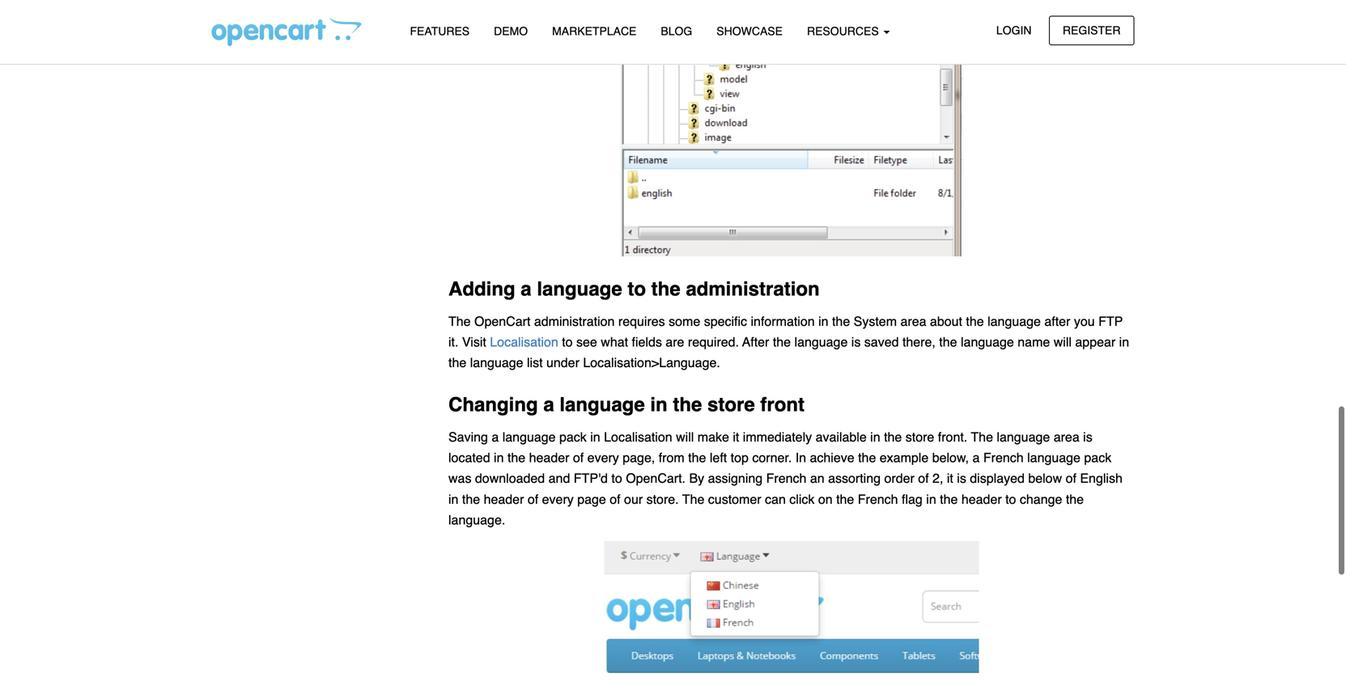 Task type: locate. For each thing, give the bounding box(es) containing it.
1 vertical spatial every
[[542, 492, 574, 507]]

store up make
[[708, 394, 755, 416]]

from
[[659, 451, 685, 466]]

of up the ftp'd
[[573, 451, 584, 466]]

of
[[573, 451, 584, 466], [918, 471, 929, 486], [1066, 471, 1077, 486], [528, 492, 539, 507], [610, 492, 621, 507]]

it
[[733, 430, 740, 445], [947, 471, 954, 486]]

1 horizontal spatial will
[[1054, 335, 1072, 350]]

a down under at the left bottom
[[544, 394, 554, 416]]

flag
[[902, 492, 923, 507]]

1 vertical spatial the
[[971, 430, 993, 445]]

every
[[588, 451, 619, 466], [542, 492, 574, 507]]

header down downloaded
[[484, 492, 524, 507]]

0 horizontal spatial pack
[[560, 430, 587, 445]]

will down after
[[1054, 335, 1072, 350]]

the
[[449, 314, 471, 329], [971, 430, 993, 445], [683, 492, 705, 507]]

in up the ftp'd
[[590, 430, 601, 445]]

administration inside the opencart administration requires some specific information in the system area about the language after you ftp it. visit
[[534, 314, 615, 329]]

localisation link
[[490, 335, 562, 350]]

to
[[628, 278, 646, 301], [562, 335, 573, 350], [612, 471, 622, 486], [1006, 492, 1017, 507]]

in
[[819, 314, 829, 329], [1120, 335, 1130, 350], [650, 394, 668, 416], [590, 430, 601, 445], [871, 430, 881, 445], [494, 451, 504, 466], [449, 492, 459, 507], [927, 492, 937, 507]]

0 horizontal spatial the
[[449, 314, 471, 329]]

0 horizontal spatial every
[[542, 492, 574, 507]]

1 horizontal spatial it
[[947, 471, 954, 486]]

assigning
[[708, 471, 763, 486]]

on
[[818, 492, 833, 507]]

header down displayed
[[962, 492, 1002, 507]]

language inside the opencart administration requires some specific information in the system area about the language after you ftp it. visit
[[988, 314, 1041, 329]]

pack up and at the bottom
[[560, 430, 587, 445]]

1 horizontal spatial header
[[529, 451, 570, 466]]

it up the top
[[733, 430, 740, 445]]

will
[[1054, 335, 1072, 350], [676, 430, 694, 445]]

area
[[901, 314, 927, 329], [1054, 430, 1080, 445]]

2 vertical spatial is
[[957, 471, 967, 486]]

was
[[449, 471, 472, 486]]

to inside the to see what fields are required. after the language is saved there, the language name will appear in the language list under localisation>language.
[[562, 335, 573, 350]]

the right front.
[[971, 430, 993, 445]]

every down and at the bottom
[[542, 492, 574, 507]]

0 vertical spatial store
[[708, 394, 755, 416]]

customer
[[708, 492, 762, 507]]

opencart
[[475, 314, 531, 329]]

1 horizontal spatial the
[[683, 492, 705, 507]]

of left our
[[610, 492, 621, 507]]

in up downloaded
[[494, 451, 504, 466]]

1 vertical spatial localisation
[[604, 430, 673, 445]]

0 vertical spatial the
[[449, 314, 471, 329]]

1 vertical spatial area
[[1054, 430, 1080, 445]]

0 horizontal spatial french
[[766, 471, 807, 486]]

0 vertical spatial pack
[[560, 430, 587, 445]]

1 vertical spatial pack
[[1085, 451, 1112, 466]]

top
[[731, 451, 749, 466]]

after
[[1045, 314, 1071, 329]]

1 horizontal spatial area
[[1054, 430, 1080, 445]]

the
[[652, 278, 681, 301], [832, 314, 850, 329], [966, 314, 984, 329], [773, 335, 791, 350], [940, 335, 958, 350], [449, 356, 467, 371], [673, 394, 702, 416], [884, 430, 902, 445], [508, 451, 526, 466], [688, 451, 706, 466], [858, 451, 876, 466], [462, 492, 480, 507], [837, 492, 855, 507], [940, 492, 958, 507], [1066, 492, 1084, 507]]

0 vertical spatial will
[[1054, 335, 1072, 350]]

the down english
[[1066, 492, 1084, 507]]

is inside the to see what fields are required. after the language is saved there, the language name will appear in the language list under localisation>language.
[[852, 335, 861, 350]]

opencart - open source shopping cart solution image
[[212, 17, 362, 46]]

our
[[624, 492, 643, 507]]

features
[[410, 25, 470, 38]]

2 horizontal spatial is
[[1084, 430, 1093, 445]]

0 horizontal spatial it
[[733, 430, 740, 445]]

below,
[[933, 451, 969, 466]]

in down ftp
[[1120, 335, 1130, 350]]

0 vertical spatial is
[[852, 335, 861, 350]]

0 horizontal spatial administration
[[534, 314, 615, 329]]

1 vertical spatial administration
[[534, 314, 615, 329]]

list
[[527, 356, 543, 371]]

immediately
[[743, 430, 812, 445]]

language.
[[449, 513, 505, 528]]

is left saved
[[852, 335, 861, 350]]

a up opencart
[[521, 278, 532, 301]]

ftp'd
[[574, 471, 608, 486]]

french up displayed
[[984, 451, 1024, 466]]

administration
[[686, 278, 820, 301], [534, 314, 615, 329]]

multi language frontend image
[[603, 541, 980, 686]]

is up english
[[1084, 430, 1093, 445]]

located
[[449, 451, 490, 466]]

is down the below,
[[957, 471, 967, 486]]

a right the below,
[[973, 451, 980, 466]]

the left system
[[832, 314, 850, 329]]

appear
[[1076, 335, 1116, 350]]

1 vertical spatial french
[[766, 471, 807, 486]]

area inside the opencart administration requires some specific information in the system area about the language after you ftp it. visit
[[901, 314, 927, 329]]

resources
[[807, 25, 882, 38]]

change
[[1020, 492, 1063, 507]]

a right saving
[[492, 430, 499, 445]]

example
[[880, 451, 929, 466]]

the down about
[[940, 335, 958, 350]]

about
[[930, 314, 963, 329]]

localisation up page,
[[604, 430, 673, 445]]

see
[[577, 335, 597, 350]]

french up can
[[766, 471, 807, 486]]

0 vertical spatial localisation
[[490, 335, 562, 350]]

to left "see"
[[562, 335, 573, 350]]

french down order
[[858, 492, 898, 507]]

1 horizontal spatial store
[[906, 430, 935, 445]]

a
[[521, 278, 532, 301], [544, 394, 554, 416], [492, 430, 499, 445], [973, 451, 980, 466]]

under
[[547, 356, 580, 371]]

some
[[669, 314, 701, 329]]

ftp
[[1099, 314, 1123, 329]]

is
[[852, 335, 861, 350], [1084, 430, 1093, 445], [957, 471, 967, 486]]

0 vertical spatial french
[[984, 451, 1024, 466]]

the up downloaded
[[508, 451, 526, 466]]

blog
[[661, 25, 693, 38]]

will inside "saving a language pack in localisation will make it immediately available in the store front. the language area is located in the header of every page, from the left top corner. in achieve the example below, a french language pack was downloaded and ftp'd to opencart. by assigning french an assorting order of 2, it is displayed below of english in the header of every page of our store. the customer can click on the french flag in the header to change the language."
[[676, 430, 694, 445]]

ftp language image
[[620, 0, 964, 258]]

opencart.
[[626, 471, 686, 486]]

area up there,
[[901, 314, 927, 329]]

are
[[666, 335, 685, 350]]

1 horizontal spatial every
[[588, 451, 619, 466]]

displayed
[[970, 471, 1025, 486]]

2 horizontal spatial french
[[984, 451, 1024, 466]]

the up by
[[688, 451, 706, 466]]

features link
[[398, 17, 482, 45]]

below
[[1029, 471, 1062, 486]]

the down by
[[683, 492, 705, 507]]

system
[[854, 314, 897, 329]]

blog link
[[649, 17, 705, 45]]

will up from
[[676, 430, 694, 445]]

the up it.
[[449, 314, 471, 329]]

0 horizontal spatial will
[[676, 430, 694, 445]]

0 vertical spatial every
[[588, 451, 619, 466]]

1 vertical spatial will
[[676, 430, 694, 445]]

the right on
[[837, 492, 855, 507]]

page
[[577, 492, 606, 507]]

information
[[751, 314, 815, 329]]

in down localisation>language.
[[650, 394, 668, 416]]

0 vertical spatial administration
[[686, 278, 820, 301]]

the down it.
[[449, 356, 467, 371]]

0 vertical spatial area
[[901, 314, 927, 329]]

0 horizontal spatial area
[[901, 314, 927, 329]]

it right 2,
[[947, 471, 954, 486]]

localisation up list at the left bottom of the page
[[490, 335, 562, 350]]

click
[[790, 492, 815, 507]]

available
[[816, 430, 867, 445]]

of left 2,
[[918, 471, 929, 486]]

area up below
[[1054, 430, 1080, 445]]

in right the information
[[819, 314, 829, 329]]

demo link
[[482, 17, 540, 45]]

will inside the to see what fields are required. after the language is saved there, the language name will appear in the language list under localisation>language.
[[1054, 335, 1072, 350]]

of down downloaded
[[528, 492, 539, 507]]

1 vertical spatial store
[[906, 430, 935, 445]]

pack up english
[[1085, 451, 1112, 466]]

store
[[708, 394, 755, 416], [906, 430, 935, 445]]

header up and at the bottom
[[529, 451, 570, 466]]

french
[[984, 451, 1024, 466], [766, 471, 807, 486], [858, 492, 898, 507]]

corner.
[[753, 451, 792, 466]]

administration up specific
[[686, 278, 820, 301]]

2 vertical spatial the
[[683, 492, 705, 507]]

language
[[537, 278, 622, 301], [988, 314, 1041, 329], [795, 335, 848, 350], [961, 335, 1014, 350], [470, 356, 524, 371], [560, 394, 645, 416], [503, 430, 556, 445], [997, 430, 1050, 445], [1028, 451, 1081, 466]]

login
[[997, 24, 1032, 37]]

in
[[796, 451, 807, 466]]

0 horizontal spatial is
[[852, 335, 861, 350]]

administration up "see"
[[534, 314, 615, 329]]

2 vertical spatial french
[[858, 492, 898, 507]]

store up example
[[906, 430, 935, 445]]

localisation
[[490, 335, 562, 350], [604, 430, 673, 445]]

front
[[761, 394, 805, 416]]

1 horizontal spatial localisation
[[604, 430, 673, 445]]

the right about
[[966, 314, 984, 329]]

resources link
[[795, 17, 902, 45]]

every up the ftp'd
[[588, 451, 619, 466]]

1 horizontal spatial administration
[[686, 278, 820, 301]]

a for changing
[[544, 394, 554, 416]]

2 horizontal spatial the
[[971, 430, 993, 445]]



Task type: describe. For each thing, give the bounding box(es) containing it.
1 horizontal spatial french
[[858, 492, 898, 507]]

1 horizontal spatial is
[[957, 471, 967, 486]]

after
[[743, 335, 770, 350]]

a for saving
[[492, 430, 499, 445]]

the up make
[[673, 394, 702, 416]]

0 horizontal spatial store
[[708, 394, 755, 416]]

register
[[1063, 24, 1121, 37]]

visit
[[462, 335, 487, 350]]

the up some
[[652, 278, 681, 301]]

changing a language in the store front
[[449, 394, 805, 416]]

1 vertical spatial it
[[947, 471, 954, 486]]

the down 2,
[[940, 492, 958, 507]]

changing
[[449, 394, 538, 416]]

adding
[[449, 278, 515, 301]]

saving a language pack in localisation will make it immediately available in the store front. the language area is located in the header of every page, from the left top corner. in achieve the example below, a french language pack was downloaded and ftp'd to opencart. by assigning french an assorting order of 2, it is displayed below of english in the header of every page of our store. the customer can click on the french flag in the header to change the language.
[[449, 430, 1123, 528]]

2 horizontal spatial header
[[962, 492, 1002, 507]]

store.
[[647, 492, 679, 507]]

0 horizontal spatial header
[[484, 492, 524, 507]]

the up example
[[884, 430, 902, 445]]

you
[[1074, 314, 1095, 329]]

to up requires
[[628, 278, 646, 301]]

showcase link
[[705, 17, 795, 45]]

to right the ftp'd
[[612, 471, 622, 486]]

localisation inside "saving a language pack in localisation will make it immediately available in the store front. the language area is located in the header of every page, from the left top corner. in achieve the example below, a french language pack was downloaded and ftp'd to opencart. by assigning french an assorting order of 2, it is displayed below of english in the header of every page of our store. the customer can click on the french flag in the header to change the language."
[[604, 430, 673, 445]]

to see what fields are required. after the language is saved there, the language name will appear in the language list under localisation>language.
[[449, 335, 1130, 371]]

showcase
[[717, 25, 783, 38]]

fields
[[632, 335, 662, 350]]

to down displayed
[[1006, 492, 1017, 507]]

front.
[[938, 430, 968, 445]]

of right below
[[1066, 471, 1077, 486]]

required.
[[688, 335, 739, 350]]

saving
[[449, 430, 488, 445]]

the up assorting
[[858, 451, 876, 466]]

make
[[698, 430, 729, 445]]

marketplace
[[552, 25, 637, 38]]

page,
[[623, 451, 655, 466]]

and
[[549, 471, 570, 486]]

login link
[[983, 16, 1046, 45]]

there,
[[903, 335, 936, 350]]

saved
[[865, 335, 899, 350]]

area inside "saving a language pack in localisation will make it immediately available in the store front. the language area is located in the header of every page, from the left top corner. in achieve the example below, a french language pack was downloaded and ftp'd to opencart. by assigning french an assorting order of 2, it is displayed below of english in the header of every page of our store. the customer can click on the french flag in the header to change the language."
[[1054, 430, 1080, 445]]

in right flag
[[927, 492, 937, 507]]

requires
[[619, 314, 665, 329]]

the inside the opencart administration requires some specific information in the system area about the language after you ftp it. visit
[[449, 314, 471, 329]]

register link
[[1049, 16, 1135, 45]]

downloaded
[[475, 471, 545, 486]]

achieve
[[810, 451, 855, 466]]

the up the language.
[[462, 492, 480, 507]]

an
[[810, 471, 825, 486]]

0 vertical spatial it
[[733, 430, 740, 445]]

store inside "saving a language pack in localisation will make it immediately available in the store front. the language area is located in the header of every page, from the left top corner. in achieve the example below, a french language pack was downloaded and ftp'd to opencart. by assigning french an assorting order of 2, it is displayed below of english in the header of every page of our store. the customer can click on the french flag in the header to change the language."
[[906, 430, 935, 445]]

in inside the to see what fields are required. after the language is saved there, the language name will appear in the language list under localisation>language.
[[1120, 335, 1130, 350]]

name
[[1018, 335, 1050, 350]]

specific
[[704, 314, 747, 329]]

in down was
[[449, 492, 459, 507]]

marketplace link
[[540, 17, 649, 45]]

1 vertical spatial is
[[1084, 430, 1093, 445]]

0 horizontal spatial localisation
[[490, 335, 562, 350]]

2,
[[933, 471, 944, 486]]

by
[[689, 471, 705, 486]]

assorting
[[828, 471, 881, 486]]

order
[[885, 471, 915, 486]]

demo
[[494, 25, 528, 38]]

in inside the opencart administration requires some specific information in the system area about the language after you ftp it. visit
[[819, 314, 829, 329]]

english
[[1080, 471, 1123, 486]]

1 horizontal spatial pack
[[1085, 451, 1112, 466]]

the down the information
[[773, 335, 791, 350]]

left
[[710, 451, 727, 466]]

adding a language to the administration
[[449, 278, 820, 301]]

what
[[601, 335, 628, 350]]

it.
[[449, 335, 459, 350]]

a for adding
[[521, 278, 532, 301]]

can
[[765, 492, 786, 507]]

the opencart administration requires some specific information in the system area about the language after you ftp it. visit
[[449, 314, 1123, 350]]

localisation>language.
[[583, 356, 721, 371]]

in right available
[[871, 430, 881, 445]]



Task type: vqa. For each thing, say whether or not it's contained in the screenshot.
admin in Loading model files into your controller file will allow your module to utilize OpenCart's built-in functions. The functions inside the model files interact with the store's database and to add/pull important information for your module. We recommended that you to take advantage of these functions, rather than making your own DB queries. Take some time to explore the model folders in both the admin and catalog files, to see which files may benefit your module's purpose. For example, if your module needs to pull product information from the store's database, it will be useful to load the admin/model/catalog/products.php file, since it already has a multitude of helpful, built-in functions that interact with the store's products in the database.
no



